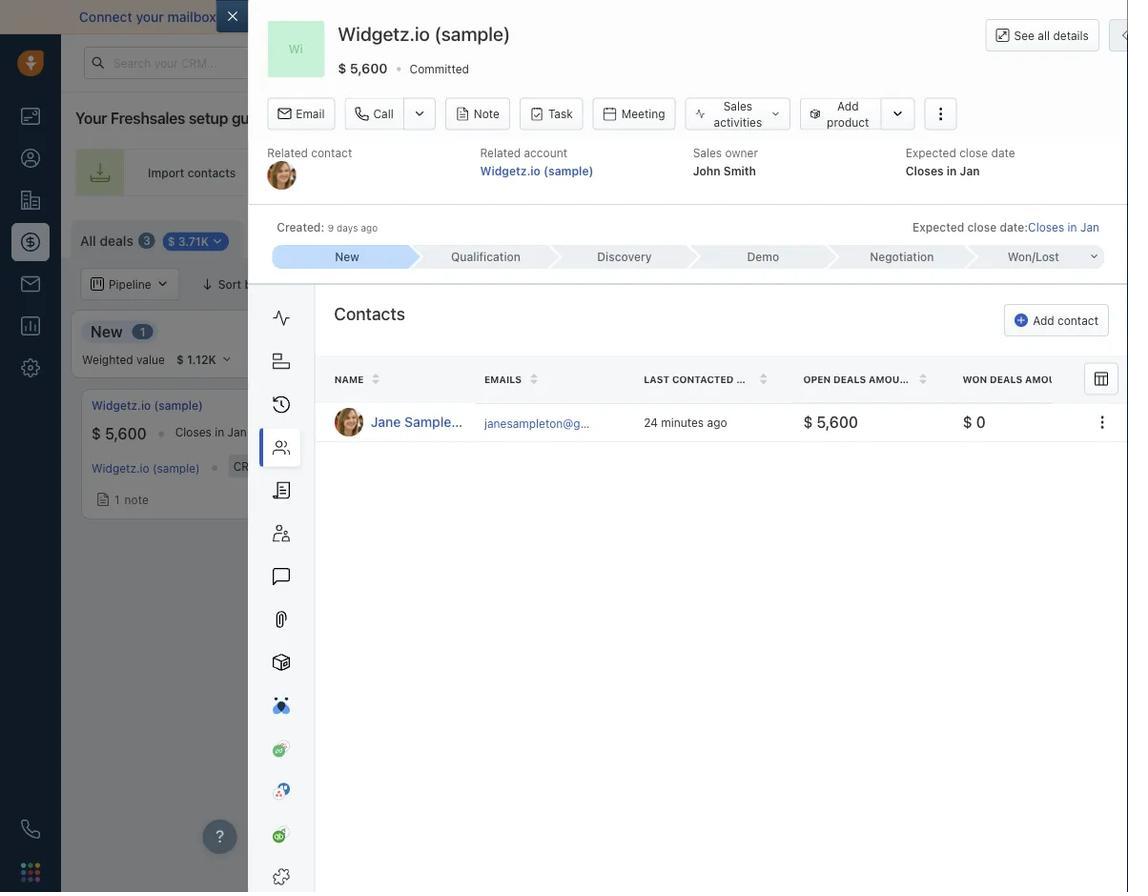 Task type: locate. For each thing, give the bounding box(es) containing it.
contacts
[[188, 166, 236, 179]]

in for closes in jan
[[215, 426, 224, 439]]

2 horizontal spatial jan
[[1081, 221, 1100, 234]]

1 vertical spatial sales
[[693, 146, 722, 159]]

2 vertical spatial jan
[[228, 426, 247, 439]]

all down qualification link
[[492, 278, 506, 291]]

enable
[[401, 9, 444, 25]]

container_wx8msf4aqz5i3rn1 image for ad
[[1097, 411, 1110, 424]]

(sample) down closes in jan
[[153, 462, 200, 475]]

0 vertical spatial 1
[[368, 278, 373, 291]]

settings button
[[796, 220, 879, 253]]

sales activities button
[[685, 98, 801, 130], [685, 98, 791, 130]]

deals left 3 at the top of page
[[100, 233, 133, 249]]

0 vertical spatial deal
[[1086, 230, 1109, 243]]

0 horizontal spatial contact
[[311, 146, 352, 159]]

related
[[267, 146, 308, 159], [480, 146, 521, 159]]

sales
[[724, 99, 753, 113], [693, 146, 722, 159]]

0 vertical spatial won
[[1008, 250, 1032, 264]]

container_wx8msf4aqz5i3rn1 image left "settings"
[[805, 230, 819, 243]]

1 horizontal spatial sales
[[724, 99, 753, 113]]

expected up route leads to your team
[[906, 146, 957, 159]]

expected close date closes in jan
[[906, 146, 1016, 177]]

widgetz.io (sample) up note
[[92, 462, 200, 475]]

deal down open deals amount
[[846, 411, 869, 424]]

0 horizontal spatial team
[[670, 166, 697, 179]]

deals left date:
[[954, 230, 984, 243]]

won for won deals amount
[[963, 375, 987, 386]]

0 vertical spatial ago
[[361, 223, 378, 234]]

0 vertical spatial close
[[960, 146, 988, 159]]

call button
[[345, 98, 403, 130]]

0 horizontal spatial new
[[91, 322, 123, 341]]

1 leads from the left
[[453, 166, 483, 179]]

ago right days
[[361, 223, 378, 234]]

task button
[[520, 98, 583, 130]]

all deals 3
[[80, 233, 150, 249]]

qualification link
[[411, 245, 550, 269]]

1 filter applied
[[368, 278, 446, 291]]

team
[[670, 166, 697, 179], [953, 166, 981, 179]]

2 horizontal spatial deal
[[1086, 230, 1109, 243]]

1 vertical spatial import
[[914, 230, 951, 243]]

0 vertical spatial all
[[80, 233, 96, 249]]

add deal down open deals amount
[[820, 411, 869, 424]]

amount right open
[[869, 375, 913, 386]]

note button
[[445, 98, 510, 130]]

1 vertical spatial close
[[968, 221, 997, 234]]

0 vertical spatial widgetz.io (sample) link
[[480, 164, 594, 177]]

0 horizontal spatial amount
[[869, 375, 913, 386]]

5,600 up call "button"
[[350, 60, 388, 76]]

0 horizontal spatial all
[[80, 233, 96, 249]]

0 vertical spatial 0
[[1062, 325, 1070, 339]]

0 horizontal spatial ago
[[361, 223, 378, 234]]

expected close date: closes in jan
[[913, 221, 1100, 234]]

close
[[960, 146, 988, 159], [968, 221, 997, 234]]

container_wx8msf4aqz5i3rn1 image left smith
[[702, 165, 717, 180]]

demo
[[747, 250, 780, 264], [1003, 322, 1045, 341]]

expected
[[906, 146, 957, 159], [913, 221, 965, 234]]

0 vertical spatial import
[[148, 166, 184, 179]]

see all details
[[1015, 29, 1089, 42]]

jan inside expected close date closes in jan
[[960, 164, 980, 177]]

all inside button
[[492, 278, 506, 291]]

0 horizontal spatial jan
[[228, 426, 247, 439]]

ad
[[1115, 411, 1128, 424]]

to right mailbox
[[220, 9, 233, 25]]

0 down won deals amount
[[976, 413, 986, 432]]

$ 5,600 up call "button"
[[338, 60, 388, 76]]

nov
[[522, 426, 543, 439]]

container_wx8msf4aqz5i3rn1 image inside quotas and forecasting link
[[855, 278, 868, 291]]

your left mailbox
[[136, 9, 164, 25]]

container_wx8msf4aqz5i3rn1 image left ad
[[1097, 411, 1110, 424]]

qualification up all deal owners button
[[451, 250, 521, 264]]

closes
[[906, 164, 944, 177], [1028, 221, 1065, 234], [175, 426, 212, 439], [470, 426, 506, 439]]

close left date
[[960, 146, 988, 159]]

container_wx8msf4aqz5i3rn1 image down new link
[[347, 278, 360, 291]]

closes in jan link
[[1028, 219, 1100, 236]]

phone image
[[21, 820, 40, 839]]

sales inside sales owner john smith
[[693, 146, 722, 159]]

add deal
[[1061, 230, 1109, 243], [820, 411, 869, 424]]

2 team from the left
[[953, 166, 981, 179]]

won left lost
[[1008, 250, 1032, 264]]

your up import deals button
[[925, 166, 950, 179]]

0 horizontal spatial container_wx8msf4aqz5i3rn1 image
[[471, 278, 484, 291]]

0 horizontal spatial import
[[148, 166, 184, 179]]

2 horizontal spatial $ 5,600
[[803, 413, 858, 432]]

connect your mailbox to improve deliverability and enable 2-way sync of email conversations.
[[79, 9, 668, 25]]

container_wx8msf4aqz5i3rn1 image down qualification link
[[471, 278, 484, 291]]

note
[[474, 107, 500, 121]]

(sample) up jane sampleton (sample)
[[456, 399, 504, 413]]

qualification inside widgetz.io (sample) dialog
[[451, 250, 521, 264]]

contact inside button
[[1058, 314, 1099, 327]]

won deals amount
[[963, 375, 1070, 386]]

$ 5,600 down open
[[803, 413, 858, 432]]

deal up search field
[[1086, 230, 1109, 243]]

related down email button
[[267, 146, 308, 159]]

container_wx8msf4aqz5i3rn1 image left 1 note
[[96, 493, 110, 507]]

0 horizontal spatial demo
[[747, 250, 780, 264]]

1 down 3 at the top of page
[[140, 325, 146, 339]]

way
[[461, 9, 486, 25]]

1 vertical spatial new
[[91, 322, 123, 341]]

and left enable
[[374, 9, 398, 25]]

0 vertical spatial add deal
[[1061, 230, 1109, 243]]

meeting
[[622, 107, 665, 121]]

1 horizontal spatial jan
[[960, 164, 980, 177]]

add deal up search field
[[1061, 230, 1109, 243]]

0 horizontal spatial add deal
[[820, 411, 869, 424]]

expected up negotiation
[[913, 221, 965, 234]]

widgetz.io (sample) link inside dialog
[[480, 164, 594, 177]]

1 horizontal spatial related
[[480, 146, 521, 159]]

container_wx8msf4aqz5i3rn1 image down open
[[802, 411, 816, 424]]

deals
[[954, 230, 984, 243], [100, 233, 133, 249], [833, 375, 866, 386], [990, 375, 1022, 386]]

activities
[[714, 116, 762, 129]]

demo link
[[688, 245, 827, 269]]

new down ⌘
[[335, 250, 359, 264]]

1 horizontal spatial demo
[[1003, 322, 1045, 341]]

1 for 1 filter applied
[[368, 278, 373, 291]]

1 horizontal spatial and
[[916, 278, 936, 291]]

1 horizontal spatial ago
[[707, 416, 727, 429]]

1 vertical spatial deal
[[509, 278, 533, 291]]

1 vertical spatial qualification
[[400, 322, 491, 341]]

2 amount from the left
[[1025, 375, 1070, 386]]

your inside invite your team link
[[642, 166, 666, 179]]

$ 5,600
[[338, 60, 388, 76], [803, 413, 858, 432], [92, 425, 147, 443]]

your right 'invite'
[[642, 166, 666, 179]]

0 vertical spatial widgetz.io (sample)
[[338, 22, 510, 45]]

freshworks switcher image
[[21, 864, 40, 883]]

1 horizontal spatial new
[[335, 250, 359, 264]]

9
[[328, 223, 334, 234]]

widgetz.io (sample) link down account
[[480, 164, 594, 177]]

expected for expected close date:
[[913, 221, 965, 234]]

2 vertical spatial deal
[[846, 411, 869, 424]]

all deals link
[[80, 231, 133, 251]]

sales up john
[[693, 146, 722, 159]]

close left date:
[[968, 221, 997, 234]]

import contacts link
[[75, 149, 270, 197]]

you
[[853, 9, 876, 25]]

container_wx8msf4aqz5i3rn1 image for settings
[[805, 230, 819, 243]]

2 horizontal spatial 1
[[368, 278, 373, 291]]

0 inside widgetz.io (sample) dialog
[[976, 413, 986, 432]]

contact
[[311, 146, 352, 159], [1058, 314, 1099, 327]]

container_wx8msf4aqz5i3rn1 image
[[805, 230, 819, 243], [347, 278, 360, 291], [802, 411, 816, 424], [1097, 411, 1110, 424], [96, 493, 110, 507]]

deals inside button
[[954, 230, 984, 243]]

1 vertical spatial jan
[[1081, 221, 1100, 234]]

import up negotiation
[[914, 230, 951, 243]]

0 vertical spatial qualification
[[451, 250, 521, 264]]

1 vertical spatial won
[[963, 375, 987, 386]]

deal for all deal owners button
[[509, 278, 533, 291]]

2 vertical spatial 1
[[114, 493, 120, 507]]

import left contacts
[[148, 166, 184, 179]]

1 amount from the left
[[869, 375, 913, 386]]

1 horizontal spatial amount
[[1025, 375, 1070, 386]]

0 horizontal spatial won
[[963, 375, 987, 386]]

1 vertical spatial contact
[[1058, 314, 1099, 327]]

sales activities
[[714, 99, 762, 129]]

leads right website
[[453, 166, 483, 179]]

2 horizontal spatial container_wx8msf4aqz5i3rn1 image
[[855, 278, 868, 291]]

2 leads from the left
[[878, 166, 908, 179]]

1 vertical spatial expected
[[913, 221, 965, 234]]

0 down search field
[[1062, 325, 1070, 339]]

1 vertical spatial add deal
[[820, 411, 869, 424]]

1 vertical spatial all
[[492, 278, 506, 291]]

add deal inside add deal button
[[1061, 230, 1109, 243]]

1 vertical spatial 0
[[976, 413, 986, 432]]

of
[[523, 9, 535, 25]]

deal left owners
[[509, 278, 533, 291]]

1 horizontal spatial leads
[[878, 166, 908, 179]]

widgetz.io (sample) link up closes in jan
[[92, 398, 203, 414]]

deals for import
[[954, 230, 984, 243]]

and right quotas
[[916, 278, 936, 291]]

5,600 down open
[[816, 413, 858, 432]]

route
[[843, 166, 875, 179]]

jan up the crm
[[228, 426, 247, 439]]

widgetz.io (sample)
[[338, 22, 510, 45], [92, 399, 203, 413], [92, 462, 200, 475]]

sales up activities
[[724, 99, 753, 113]]

related inside related account widgetz.io (sample)
[[480, 146, 521, 159]]

container_wx8msf4aqz5i3rn1 image left quotas
[[855, 278, 868, 291]]

so you don't have to start from scratch.
[[834, 9, 1083, 25]]

0 vertical spatial sales
[[724, 99, 753, 113]]

expected inside expected close date closes in jan
[[906, 146, 957, 159]]

discovery link
[[550, 245, 688, 269]]

import inside import contacts link
[[148, 166, 184, 179]]

1 horizontal spatial 5,600
[[350, 60, 388, 76]]

email button
[[267, 98, 335, 130]]

contact down search field
[[1058, 314, 1099, 327]]

qualification down applied at the top left of page
[[400, 322, 491, 341]]

$ 5,600 up 1 note
[[92, 425, 147, 443]]

sales owner john smith
[[693, 146, 758, 177]]

1 horizontal spatial won
[[1008, 250, 1032, 264]]

0 horizontal spatial related
[[267, 146, 308, 159]]

⌘
[[351, 233, 361, 246]]

won up $ 0
[[963, 375, 987, 386]]

1 horizontal spatial import
[[914, 230, 951, 243]]

$ 100
[[402, 425, 441, 443]]

all left 3 at the top of page
[[80, 233, 96, 249]]

1 horizontal spatial contact
[[1058, 314, 1099, 327]]

jan
[[960, 164, 980, 177], [1081, 221, 1100, 234], [228, 426, 247, 439]]

0 horizontal spatial to
[[220, 9, 233, 25]]

1 vertical spatial widgetz.io (sample)
[[92, 399, 203, 413]]

ago
[[361, 223, 378, 234], [707, 416, 727, 429]]

all deal owners button
[[459, 268, 588, 300]]

1 horizontal spatial container_wx8msf4aqz5i3rn1 image
[[702, 165, 717, 180]]

(sample) down account
[[544, 164, 594, 177]]

1 horizontal spatial deal
[[846, 411, 869, 424]]

0 horizontal spatial sales
[[693, 146, 722, 159]]

0 horizontal spatial and
[[374, 9, 398, 25]]

0 horizontal spatial 1
[[114, 493, 120, 507]]

0 horizontal spatial $ 5,600
[[92, 425, 147, 443]]

2 related from the left
[[480, 146, 521, 159]]

invite
[[609, 166, 639, 179]]

improve
[[236, 9, 287, 25]]

team up "import deals" "group"
[[953, 166, 981, 179]]

lost
[[1036, 250, 1060, 264]]

add inside add product
[[838, 99, 859, 113]]

to left start
[[949, 9, 962, 25]]

1 vertical spatial 1
[[140, 325, 146, 339]]

1 horizontal spatial add deal
[[1061, 230, 1109, 243]]

jan down crea link
[[1081, 221, 1100, 234]]

0 vertical spatial jan
[[960, 164, 980, 177]]

container_wx8msf4aqz5i3rn1 image
[[702, 165, 717, 180], [471, 278, 484, 291], [855, 278, 868, 291]]

crea link
[[1034, 149, 1128, 197]]

1 horizontal spatial team
[[953, 166, 981, 179]]

more...
[[292, 233, 331, 246]]

0 horizontal spatial your
[[136, 9, 164, 25]]

contact for related contact
[[311, 146, 352, 159]]

1 horizontal spatial to
[[911, 166, 922, 179]]

to right route
[[911, 166, 922, 179]]

1 horizontal spatial 0
[[1062, 325, 1070, 339]]

date
[[992, 146, 1016, 159]]

1 related from the left
[[267, 146, 308, 159]]

import inside import deals button
[[914, 230, 951, 243]]

new
[[335, 250, 359, 264], [91, 322, 123, 341]]

1 horizontal spatial your
[[642, 166, 666, 179]]

owner
[[725, 146, 758, 159]]

contact down "email"
[[311, 146, 352, 159]]

discovery
[[597, 250, 652, 264]]

related down note on the left top
[[480, 146, 521, 159]]

widgetz.io (sample) link up note
[[92, 462, 200, 475]]

contacts
[[334, 303, 405, 324]]

0 vertical spatial demo
[[747, 250, 780, 264]]

deal for add deal button
[[1086, 230, 1109, 243]]

import
[[148, 166, 184, 179], [914, 230, 951, 243]]

widgetz.io (sample) dialog
[[216, 0, 1128, 893]]

widgetz.io
[[338, 22, 430, 45], [480, 164, 541, 177], [92, 399, 151, 413], [92, 462, 149, 475]]

new link
[[272, 245, 411, 269]]

route leads to your team
[[843, 166, 981, 179]]

sales inside "sales activities"
[[724, 99, 753, 113]]

new down all deals link
[[91, 322, 123, 341]]

jan up the 'expected close date: closes in jan'
[[960, 164, 980, 177]]

2 horizontal spatial 5,600
[[816, 413, 858, 432]]

bring in website leads
[[362, 166, 483, 179]]

close inside expected close date closes in jan
[[960, 146, 988, 159]]

1 vertical spatial demo
[[1003, 322, 1045, 341]]

leads right route
[[878, 166, 908, 179]]

2 vertical spatial widgetz.io (sample)
[[92, 462, 200, 475]]

demo left 'settings' popup button
[[747, 250, 780, 264]]

5,600 up 1 note
[[105, 425, 147, 443]]

in for bring in website leads
[[394, 166, 404, 179]]

1 left note
[[114, 493, 120, 507]]

2 horizontal spatial your
[[925, 166, 950, 179]]

widgetz.io (sample) up closes in jan
[[92, 399, 203, 413]]

1 horizontal spatial 1
[[140, 325, 146, 339]]

0 horizontal spatial deal
[[509, 278, 533, 291]]

0 horizontal spatial 5,600
[[105, 425, 147, 443]]

and
[[374, 9, 398, 25], [916, 278, 936, 291]]

import contacts
[[148, 166, 236, 179]]

deals down the add contact button
[[990, 375, 1022, 386]]

won
[[1008, 250, 1032, 264], [963, 375, 987, 386]]

widgetz.io (sample) up committed
[[338, 22, 510, 45]]

deals right open
[[833, 375, 866, 386]]

john
[[693, 164, 721, 177]]

1 vertical spatial and
[[916, 278, 936, 291]]

⌘ o
[[351, 233, 373, 246]]

0 vertical spatial new
[[335, 250, 359, 264]]

demo up won deals amount
[[1003, 322, 1045, 341]]

0 horizontal spatial 0
[[976, 413, 986, 432]]

container_wx8msf4aqz5i3rn1 image inside 'settings' popup button
[[805, 230, 819, 243]]

1 left filter
[[368, 278, 373, 291]]

0 vertical spatial contact
[[311, 146, 352, 159]]

amount for open deals amount
[[869, 375, 913, 386]]

ago right minutes
[[707, 416, 727, 429]]

0 horizontal spatial leads
[[453, 166, 483, 179]]

amount down the add contact button
[[1025, 375, 1070, 386]]

your for mailbox
[[136, 9, 164, 25]]

related contact
[[267, 146, 352, 159]]

1 inside 'button'
[[368, 278, 373, 291]]

add
[[838, 99, 859, 113], [1061, 230, 1083, 243], [1033, 314, 1055, 327], [820, 411, 842, 424]]

janesampleton@gmail.com
[[484, 417, 628, 430]]

team left smith
[[670, 166, 697, 179]]

1 horizontal spatial all
[[492, 278, 506, 291]]

to inside route leads to your team "link"
[[911, 166, 922, 179]]

0 vertical spatial expected
[[906, 146, 957, 159]]

in for closes in nov
[[509, 426, 519, 439]]



Task type: describe. For each thing, give the bounding box(es) containing it.
import deals group
[[889, 220, 1026, 253]]

conversations.
[[576, 9, 668, 25]]

created:
[[277, 221, 325, 234]]

days
[[337, 223, 358, 234]]

committed
[[410, 62, 469, 76]]

container_wx8msf4aqz5i3rn1 image inside invite your team link
[[702, 165, 717, 180]]

2 vertical spatial widgetz.io (sample) link
[[92, 462, 200, 475]]

setup
[[189, 109, 228, 127]]

sales for sales owner john smith
[[693, 146, 722, 159]]

all deal owners
[[492, 278, 576, 291]]

13 more... button
[[249, 226, 341, 253]]

won for won / lost
[[1008, 250, 1032, 264]]

close image
[[1100, 12, 1109, 22]]

jan for expected close date: closes in jan
[[1081, 221, 1100, 234]]

sampleton
[[404, 415, 472, 430]]

smith
[[724, 164, 756, 177]]

invite your team
[[609, 166, 697, 179]]

account
[[524, 146, 568, 159]]

see
[[1015, 29, 1035, 42]]

negotiation
[[870, 250, 934, 264]]

task
[[548, 107, 573, 121]]

from
[[998, 9, 1028, 25]]

o
[[365, 233, 373, 246]]

expected for expected close date
[[906, 146, 957, 159]]

closes inside expected close date closes in jan
[[906, 164, 944, 177]]

created: 9 days ago
[[277, 221, 378, 234]]

amount for won deals amount
[[1025, 375, 1070, 386]]

1 team from the left
[[670, 166, 697, 179]]

sales for sales activities
[[724, 99, 753, 113]]

negotiation link
[[827, 245, 966, 269]]

phone element
[[11, 811, 50, 849]]

add contact button
[[1005, 304, 1109, 337]]

(sample) up committed
[[434, 22, 510, 45]]

1 horizontal spatial $ 5,600
[[338, 60, 388, 76]]

so
[[834, 9, 849, 25]]

gold
[[271, 460, 296, 473]]

import for import contacts
[[148, 166, 184, 179]]

have
[[916, 9, 945, 25]]

import for import deals
[[914, 230, 951, 243]]

date:
[[1000, 221, 1028, 234]]

demo inside widgetz.io (sample) dialog
[[747, 250, 780, 264]]

quotas and forecasting
[[873, 278, 1004, 291]]

details
[[1053, 29, 1089, 42]]

0 vertical spatial and
[[374, 9, 398, 25]]

1 vertical spatial ago
[[707, 416, 727, 429]]

close for date:
[[968, 221, 997, 234]]

janesampleton@gmail.com link
[[484, 414, 628, 433]]

1 for 1 note
[[114, 493, 120, 507]]

13 more...
[[276, 233, 331, 246]]

contacted
[[672, 375, 733, 386]]

1 vertical spatial widgetz.io (sample) link
[[92, 398, 203, 414]]

applied
[[405, 278, 446, 291]]

24 minutes ago
[[644, 416, 727, 429]]

all for deals
[[80, 233, 96, 249]]

(sample) inside related account widgetz.io (sample)
[[544, 164, 594, 177]]

ago inside created: 9 days ago
[[361, 223, 378, 234]]

in inside expected close date closes in jan
[[947, 164, 957, 177]]

crm - gold plan monthly (sample)
[[233, 460, 420, 473]]

jane sampleton (sample) link
[[370, 413, 531, 432]]

deals for won
[[990, 375, 1022, 386]]

your freshsales setup guide
[[75, 109, 270, 127]]

1 for 1
[[140, 325, 146, 339]]

contact for add contact
[[1058, 314, 1099, 327]]

monthly
[[325, 460, 369, 473]]

/
[[1032, 250, 1036, 264]]

jane sampleton (sample)
[[370, 415, 531, 430]]

widgetz.io inside related account widgetz.io (sample)
[[480, 164, 541, 177]]

leads inside route leads to your team "link"
[[878, 166, 908, 179]]

won / lost
[[1008, 250, 1060, 264]]

new inside widgetz.io (sample) dialog
[[335, 250, 359, 264]]

3
[[143, 234, 150, 248]]

13
[[276, 233, 289, 246]]

freshsales
[[110, 109, 185, 127]]

widgetz.io (sample) inside dialog
[[338, 22, 510, 45]]

see all details button
[[986, 19, 1100, 52]]

related for related contact
[[267, 146, 308, 159]]

add contact
[[1033, 314, 1099, 327]]

deals for open
[[833, 375, 866, 386]]

container_wx8msf4aqz5i3rn1 image for add deal
[[802, 411, 816, 424]]

2 horizontal spatial to
[[949, 9, 962, 25]]

Search your CRM... text field
[[84, 47, 275, 79]]

scratch.
[[1031, 9, 1083, 25]]

minutes
[[661, 416, 704, 429]]

100
[[415, 425, 441, 443]]

your for team
[[642, 166, 666, 179]]

-
[[262, 460, 268, 473]]

team inside "link"
[[953, 166, 981, 179]]

your
[[75, 109, 107, 127]]

import deals
[[914, 230, 984, 243]]

bring
[[362, 166, 391, 179]]

24
[[644, 416, 658, 429]]

(sample) down emails
[[475, 415, 531, 430]]

related account widgetz.io (sample)
[[480, 146, 594, 177]]

all for deal
[[492, 278, 506, 291]]

leads inside bring in website leads link
[[453, 166, 483, 179]]

time
[[736, 375, 760, 386]]

add product button
[[801, 98, 881, 130]]

(sample) down $ 100
[[372, 460, 420, 473]]

mailbox
[[167, 9, 216, 25]]

your inside route leads to your team "link"
[[925, 166, 950, 179]]

close for date
[[960, 146, 988, 159]]

inc
[[436, 399, 452, 413]]

closes in jan
[[175, 426, 247, 439]]

bring in website leads link
[[289, 149, 517, 197]]

filter
[[376, 278, 402, 291]]

emails
[[484, 375, 521, 386]]

jane
[[370, 415, 401, 430]]

meeting button
[[593, 98, 676, 130]]

add product
[[827, 99, 869, 129]]

deals for all
[[100, 233, 133, 249]]

don't
[[879, 9, 912, 25]]

email
[[296, 107, 325, 121]]

start
[[965, 9, 995, 25]]

Search field
[[1025, 268, 1121, 300]]

container_wx8msf4aqz5i3rn1 image inside all deal owners button
[[471, 278, 484, 291]]

all
[[1038, 29, 1050, 42]]

(sample) up closes in jan
[[154, 399, 203, 413]]

related for related account widgetz.io (sample)
[[480, 146, 521, 159]]

container_wx8msf4aqz5i3rn1 image inside the 1 filter applied 'button'
[[347, 278, 360, 291]]

open
[[803, 375, 831, 386]]

crea
[[1107, 166, 1128, 179]]

name
[[334, 375, 363, 386]]

crm
[[233, 460, 259, 473]]

jan for expected close date closes in jan
[[960, 164, 980, 177]]

invite your team link
[[536, 149, 752, 197]]

route leads to your team link
[[771, 149, 1015, 197]]

product
[[827, 116, 869, 129]]



Task type: vqa. For each thing, say whether or not it's contained in the screenshot.
Call button
yes



